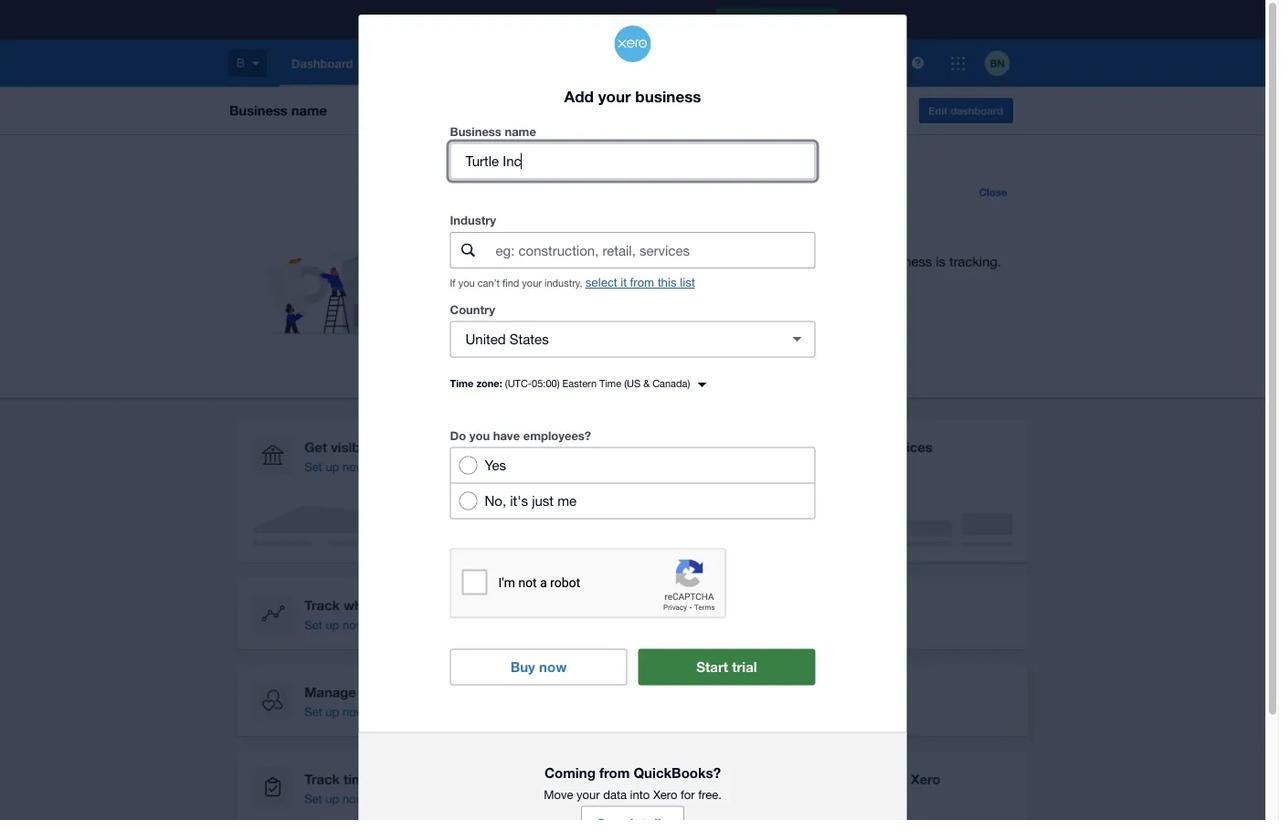 Task type: describe. For each thing, give the bounding box(es) containing it.
name
[[505, 124, 536, 138]]

xero
[[654, 788, 678, 802]]

coming from quickbooks? move your data into xero for free.
[[544, 765, 722, 802]]

industry,
[[545, 277, 583, 289]]

can't
[[478, 277, 500, 289]]

Industry field
[[494, 233, 815, 268]]

industry
[[450, 213, 496, 227]]

me
[[558, 493, 577, 509]]

no,
[[485, 493, 507, 509]]

this
[[658, 276, 677, 290]]

select it from this list button
[[586, 276, 695, 290]]

business
[[450, 124, 502, 138]]

(utc-
[[505, 378, 532, 390]]

for
[[681, 788, 695, 802]]

Country field
[[451, 322, 772, 357]]

xero image
[[615, 26, 651, 62]]

buy now
[[511, 659, 567, 676]]

zone:
[[477, 378, 503, 390]]

no, it's just me
[[485, 493, 577, 509]]

time zone: (utc-05:00) eastern time (us & canada)
[[450, 378, 690, 390]]

country
[[450, 302, 495, 317]]

05:00)
[[532, 378, 560, 390]]

your for quickbooks?
[[577, 788, 600, 802]]

add your business
[[565, 87, 702, 105]]

employees?
[[524, 429, 592, 443]]

eastern
[[563, 378, 597, 390]]

it's
[[510, 493, 528, 509]]

if
[[450, 277, 456, 289]]

now
[[539, 659, 567, 676]]

clear image
[[779, 321, 816, 358]]

1 time from the left
[[450, 378, 474, 390]]

0 vertical spatial your
[[599, 87, 631, 105]]

buy
[[511, 659, 536, 676]]

(us
[[625, 378, 641, 390]]

just
[[532, 493, 554, 509]]

start
[[697, 659, 729, 676]]

0 vertical spatial from
[[630, 276, 655, 290]]



Task type: vqa. For each thing, say whether or not it's contained in the screenshot.
Imported Date "Date"
no



Task type: locate. For each thing, give the bounding box(es) containing it.
time left zone:
[[450, 378, 474, 390]]

list
[[680, 276, 695, 290]]

yes
[[485, 457, 507, 473]]

&
[[644, 378, 650, 390]]

1 vertical spatial from
[[600, 765, 630, 782]]

you right the if
[[459, 277, 475, 289]]

from
[[630, 276, 655, 290], [600, 765, 630, 782]]

time left (us
[[600, 378, 622, 390]]

canada)
[[653, 378, 690, 390]]

time
[[450, 378, 474, 390], [600, 378, 622, 390]]

your
[[599, 87, 631, 105], [522, 277, 542, 289], [577, 788, 600, 802]]

from right it
[[630, 276, 655, 290]]

have
[[493, 429, 520, 443]]

start trial button
[[639, 649, 816, 686]]

from up data
[[600, 765, 630, 782]]

coming
[[545, 765, 596, 782]]

data
[[604, 788, 627, 802]]

0 vertical spatial you
[[459, 277, 475, 289]]

2 vertical spatial your
[[577, 788, 600, 802]]

it
[[621, 276, 627, 290]]

your right add
[[599, 87, 631, 105]]

you right do
[[470, 429, 490, 443]]

0 horizontal spatial time
[[450, 378, 474, 390]]

find
[[503, 277, 520, 289]]

search icon image
[[462, 243, 475, 257]]

Business name field
[[451, 144, 815, 179]]

do
[[450, 429, 466, 443]]

do you have employees?
[[450, 429, 592, 443]]

free.
[[699, 788, 722, 802]]

you
[[459, 277, 475, 289], [470, 429, 490, 443]]

move
[[544, 788, 574, 802]]

add
[[565, 87, 594, 105]]

1 vertical spatial you
[[470, 429, 490, 443]]

1 horizontal spatial time
[[600, 378, 622, 390]]

quickbooks?
[[634, 765, 721, 782]]

you for have
[[470, 429, 490, 443]]

your left data
[[577, 788, 600, 802]]

into
[[630, 788, 650, 802]]

do you have employees? group
[[450, 447, 816, 519]]

you for can't
[[459, 277, 475, 289]]

business
[[636, 87, 702, 105]]

your for can't
[[522, 277, 542, 289]]

if you can't find your industry, select it from this list
[[450, 276, 695, 290]]

buy now button
[[450, 649, 628, 686]]

2 time from the left
[[600, 378, 622, 390]]

your right find
[[522, 277, 542, 289]]

from inside coming from quickbooks? move your data into xero for free.
[[600, 765, 630, 782]]

select
[[586, 276, 617, 290]]

1 vertical spatial your
[[522, 277, 542, 289]]

business name
[[450, 124, 536, 138]]

you inside 'if you can't find your industry, select it from this list'
[[459, 277, 475, 289]]

trial
[[732, 659, 758, 676]]

start trial
[[697, 659, 758, 676]]

your inside coming from quickbooks? move your data into xero for free.
[[577, 788, 600, 802]]

your inside 'if you can't find your industry, select it from this list'
[[522, 277, 542, 289]]



